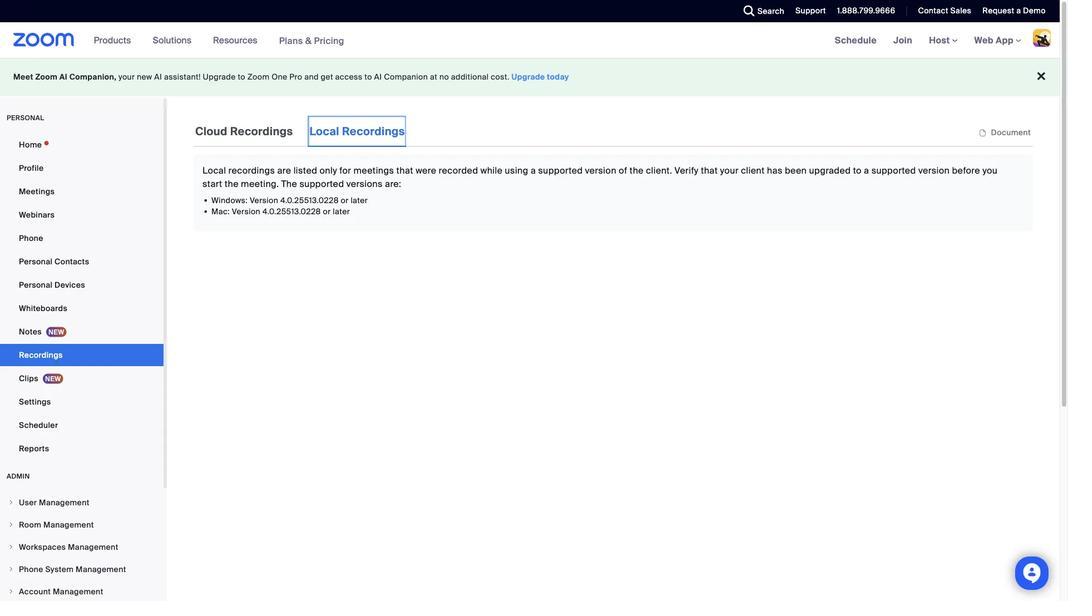 Task type: locate. For each thing, give the bounding box(es) containing it.
local for local recordings are listed only for meetings that were recorded while using a supported version of the client. verify that your client has been upgraded to a supported version before you start the meeting. the supported versions are: windows: version 4.0.25513.0228 or later mac: version 4.0.25513.0228 or later
[[203, 164, 226, 176]]

no
[[440, 72, 449, 82]]

management for room management
[[43, 520, 94, 530]]

companion
[[384, 72, 428, 82]]

to
[[238, 72, 245, 82], [365, 72, 372, 82], [854, 164, 862, 176]]

workspaces
[[19, 542, 66, 552]]

0 horizontal spatial recordings
[[19, 350, 63, 360]]

phone right right image on the left bottom of page
[[19, 564, 43, 574]]

that up are:
[[397, 164, 414, 176]]

today
[[547, 72, 569, 82]]

2 horizontal spatial to
[[854, 164, 862, 176]]

recordings
[[229, 164, 275, 176]]

a right using
[[531, 164, 536, 176]]

2 right image from the top
[[8, 522, 14, 528]]

supported
[[539, 164, 583, 176], [872, 164, 917, 176], [300, 178, 344, 190]]

clips link
[[0, 367, 164, 390]]

right image up right image on the left bottom of page
[[8, 544, 14, 550]]

profile
[[19, 163, 44, 173]]

or down versions
[[341, 195, 349, 205]]

personal for personal contacts
[[19, 256, 53, 267]]

mac:
[[212, 206, 230, 217]]

0 vertical spatial local
[[310, 124, 340, 138]]

local recordings
[[310, 124, 405, 138]]

phone for phone system management
[[19, 564, 43, 574]]

devices
[[55, 280, 85, 290]]

phone
[[19, 233, 43, 243], [19, 564, 43, 574]]

or down only
[[323, 206, 331, 217]]

1 that from the left
[[397, 164, 414, 176]]

management down room management menu item
[[68, 542, 118, 552]]

you
[[983, 164, 998, 176]]

1 horizontal spatial the
[[630, 164, 644, 176]]

upgrade right cost.
[[512, 72, 545, 82]]

your left client
[[721, 164, 739, 176]]

were
[[416, 164, 437, 176]]

client.
[[646, 164, 673, 176]]

1 vertical spatial personal
[[19, 280, 53, 290]]

user management
[[19, 497, 89, 508]]

right image inside account management menu item
[[8, 588, 14, 595]]

that right verify
[[701, 164, 718, 176]]

cloud
[[195, 124, 228, 138]]

right image inside user management menu item
[[8, 499, 14, 506]]

meetings
[[19, 186, 55, 196]]

ai left "companion" at the top
[[374, 72, 382, 82]]

1 vertical spatial phone
[[19, 564, 43, 574]]

account management
[[19, 586, 103, 597]]

0 horizontal spatial that
[[397, 164, 414, 176]]

room management menu item
[[0, 514, 164, 535]]

ai
[[59, 72, 67, 82], [154, 72, 162, 82], [374, 72, 382, 82]]

management up account management menu item
[[76, 564, 126, 574]]

local up start
[[203, 164, 226, 176]]

account
[[19, 586, 51, 597]]

right image inside room management menu item
[[8, 522, 14, 528]]

your
[[119, 72, 135, 82], [721, 164, 739, 176]]

account management menu item
[[0, 581, 164, 601]]

1 vertical spatial local
[[203, 164, 226, 176]]

your inside meet zoom ai companion, footer
[[119, 72, 135, 82]]

1 right image from the top
[[8, 499, 14, 506]]

a right upgraded
[[864, 164, 870, 176]]

recordings down "notes"
[[19, 350, 63, 360]]

while
[[481, 164, 503, 176]]

0 horizontal spatial supported
[[300, 178, 344, 190]]

webinars
[[19, 210, 55, 220]]

0 horizontal spatial upgrade
[[203, 72, 236, 82]]

0 vertical spatial your
[[119, 72, 135, 82]]

document button
[[977, 128, 1034, 138]]

1 vertical spatial your
[[721, 164, 739, 176]]

management
[[39, 497, 89, 508], [43, 520, 94, 530], [68, 542, 118, 552], [76, 564, 126, 574], [53, 586, 103, 597]]

are:
[[385, 178, 402, 190]]

a left demo
[[1017, 6, 1022, 16]]

right image inside workspaces management menu item
[[8, 544, 14, 550]]

room management
[[19, 520, 94, 530]]

plans & pricing link
[[279, 35, 344, 46], [279, 35, 344, 46]]

2 version from the left
[[919, 164, 950, 176]]

personal up whiteboards
[[19, 280, 53, 290]]

version
[[250, 195, 278, 205], [232, 206, 261, 217]]

1 horizontal spatial local
[[310, 124, 340, 138]]

upgraded
[[810, 164, 851, 176]]

1 horizontal spatial recordings
[[230, 124, 293, 138]]

right image left user
[[8, 499, 14, 506]]

0 vertical spatial later
[[351, 195, 368, 205]]

2 phone from the top
[[19, 564, 43, 574]]

0 horizontal spatial your
[[119, 72, 135, 82]]

right image
[[8, 499, 14, 506], [8, 522, 14, 528], [8, 544, 14, 550], [8, 588, 14, 595]]

the
[[630, 164, 644, 176], [225, 178, 239, 190]]

only
[[320, 164, 337, 176]]

recordings up meetings
[[342, 124, 405, 138]]

0 horizontal spatial ai
[[59, 72, 67, 82]]

to right upgraded
[[854, 164, 862, 176]]

recordings link
[[0, 344, 164, 366]]

home link
[[0, 134, 164, 156]]

1 horizontal spatial version
[[919, 164, 950, 176]]

and
[[305, 72, 319, 82]]

1 version from the left
[[585, 164, 617, 176]]

right image down right image on the left bottom of page
[[8, 588, 14, 595]]

version down windows:
[[232, 206, 261, 217]]

right image left room
[[8, 522, 14, 528]]

local inside the local recordings are listed only for meetings that were recorded while using a supported version of the client. verify that your client has been upgraded to a supported version before you start the meeting. the supported versions are: windows: version 4.0.25513.0228 or later mac: version 4.0.25513.0228 or later
[[203, 164, 226, 176]]

webinars link
[[0, 204, 164, 226]]

reports
[[19, 443, 49, 454]]

meetings navigation
[[827, 22, 1060, 59]]

0 vertical spatial or
[[341, 195, 349, 205]]

admin menu menu
[[0, 492, 164, 601]]

workspaces management menu item
[[0, 537, 164, 558]]

0 vertical spatial version
[[250, 195, 278, 205]]

right image
[[8, 566, 14, 573]]

local for local recordings
[[310, 124, 340, 138]]

1 horizontal spatial upgrade
[[512, 72, 545, 82]]

version down meeting.
[[250, 195, 278, 205]]

0 horizontal spatial zoom
[[35, 72, 57, 82]]

ai left companion,
[[59, 72, 67, 82]]

phone inside personal menu menu
[[19, 233, 43, 243]]

local up only
[[310, 124, 340, 138]]

local
[[310, 124, 340, 138], [203, 164, 226, 176]]

management for user management
[[39, 497, 89, 508]]

3 right image from the top
[[8, 544, 14, 550]]

1 personal from the top
[[19, 256, 53, 267]]

management up workspaces management
[[43, 520, 94, 530]]

1 horizontal spatial zoom
[[248, 72, 270, 82]]

2 personal from the top
[[19, 280, 53, 290]]

sales
[[951, 6, 972, 16]]

0 vertical spatial phone
[[19, 233, 43, 243]]

user
[[19, 497, 37, 508]]

phone system management menu item
[[0, 559, 164, 580]]

to down resources dropdown button
[[238, 72, 245, 82]]

at
[[430, 72, 438, 82]]

assistant!
[[164, 72, 201, 82]]

2 horizontal spatial recordings
[[342, 124, 405, 138]]

verify
[[675, 164, 699, 176]]

a
[[1017, 6, 1022, 16], [531, 164, 536, 176], [864, 164, 870, 176]]

schedule
[[835, 34, 877, 46]]

notes link
[[0, 321, 164, 343]]

home
[[19, 139, 42, 150]]

banner
[[0, 22, 1060, 59]]

the up windows:
[[225, 178, 239, 190]]

local recordings tab
[[308, 116, 407, 147]]

0 horizontal spatial later
[[333, 206, 350, 217]]

1 horizontal spatial ai
[[154, 72, 162, 82]]

schedule link
[[827, 22, 886, 58]]

tabs of recording tab list
[[194, 116, 407, 147]]

app
[[996, 34, 1014, 46]]

2 horizontal spatial ai
[[374, 72, 382, 82]]

personal devices
[[19, 280, 85, 290]]

recordings up recordings
[[230, 124, 293, 138]]

personal
[[19, 256, 53, 267], [19, 280, 53, 290]]

products
[[94, 34, 131, 46]]

upgrade down product information navigation
[[203, 72, 236, 82]]

1 horizontal spatial your
[[721, 164, 739, 176]]

products button
[[94, 22, 136, 58]]

to right access
[[365, 72, 372, 82]]

2 zoom from the left
[[248, 72, 270, 82]]

contact sales
[[919, 6, 972, 16]]

version
[[585, 164, 617, 176], [919, 164, 950, 176]]

main content element
[[194, 116, 1034, 232]]

file image
[[979, 128, 987, 138]]

your left 'new'
[[119, 72, 135, 82]]

0 horizontal spatial local
[[203, 164, 226, 176]]

host button
[[930, 34, 958, 46]]

client
[[741, 164, 765, 176]]

management down phone system management menu item
[[53, 586, 103, 597]]

scheduler link
[[0, 414, 164, 436]]

product information navigation
[[86, 22, 353, 59]]

request
[[983, 6, 1015, 16]]

1.888.799.9666 button
[[829, 0, 899, 22], [838, 6, 896, 16]]

start
[[203, 178, 222, 190]]

management up room management on the bottom left of the page
[[39, 497, 89, 508]]

banner containing products
[[0, 22, 1060, 59]]

phone inside menu item
[[19, 564, 43, 574]]

zoom logo image
[[13, 33, 74, 47]]

1 phone from the top
[[19, 233, 43, 243]]

version left before
[[919, 164, 950, 176]]

zoom right meet
[[35, 72, 57, 82]]

1 horizontal spatial that
[[701, 164, 718, 176]]

2 horizontal spatial supported
[[872, 164, 917, 176]]

ai right 'new'
[[154, 72, 162, 82]]

personal contacts link
[[0, 250, 164, 273]]

personal up personal devices at the left top
[[19, 256, 53, 267]]

recordings inside personal menu menu
[[19, 350, 63, 360]]

version left of
[[585, 164, 617, 176]]

the right of
[[630, 164, 644, 176]]

1 vertical spatial or
[[323, 206, 331, 217]]

your inside the local recordings are listed only for meetings that were recorded while using a supported version of the client. verify that your client has been upgraded to a supported version before you start the meeting. the supported versions are: windows: version 4.0.25513.0228 or later mac: version 4.0.25513.0228 or later
[[721, 164, 739, 176]]

get
[[321, 72, 333, 82]]

0 horizontal spatial version
[[585, 164, 617, 176]]

recordings
[[230, 124, 293, 138], [342, 124, 405, 138], [19, 350, 63, 360]]

user management menu item
[[0, 492, 164, 513]]

1 ai from the left
[[59, 72, 67, 82]]

0 vertical spatial personal
[[19, 256, 53, 267]]

zoom left one
[[248, 72, 270, 82]]

1.888.799.9666 button up the 'schedule'
[[829, 0, 899, 22]]

local inside tab
[[310, 124, 340, 138]]

join link
[[886, 22, 921, 58]]

phone down the webinars
[[19, 233, 43, 243]]

1 horizontal spatial later
[[351, 195, 368, 205]]

4 right image from the top
[[8, 588, 14, 595]]

0 horizontal spatial the
[[225, 178, 239, 190]]

or
[[341, 195, 349, 205], [323, 206, 331, 217]]



Task type: describe. For each thing, give the bounding box(es) containing it.
versions
[[347, 178, 383, 190]]

profile link
[[0, 157, 164, 179]]

phone system management
[[19, 564, 126, 574]]

to inside the local recordings are listed only for meetings that were recorded while using a supported version of the client. verify that your client has been upgraded to a supported version before you start the meeting. the supported versions are: windows: version 4.0.25513.0228 or later mac: version 4.0.25513.0228 or later
[[854, 164, 862, 176]]

search
[[758, 6, 785, 16]]

right image for workspaces management
[[8, 544, 14, 550]]

listed
[[294, 164, 317, 176]]

been
[[785, 164, 807, 176]]

right image for room management
[[8, 522, 14, 528]]

using
[[505, 164, 529, 176]]

1 vertical spatial 4.0.25513.0228
[[263, 206, 321, 217]]

system
[[45, 564, 74, 574]]

plans
[[279, 35, 303, 46]]

recorded
[[439, 164, 478, 176]]

management for account management
[[53, 586, 103, 597]]

1 zoom from the left
[[35, 72, 57, 82]]

2 ai from the left
[[154, 72, 162, 82]]

meet zoom ai companion, footer
[[0, 58, 1060, 96]]

meet
[[13, 72, 33, 82]]

meet zoom ai companion, your new ai assistant! upgrade to zoom one pro and get access to ai companion at no additional cost. upgrade today
[[13, 72, 569, 82]]

before
[[953, 164, 981, 176]]

workspaces management
[[19, 542, 118, 552]]

support
[[796, 6, 826, 16]]

solutions
[[153, 34, 192, 46]]

1.888.799.9666 button up schedule link
[[838, 6, 896, 16]]

profile picture image
[[1034, 29, 1051, 47]]

0 horizontal spatial a
[[531, 164, 536, 176]]

notes
[[19, 326, 42, 337]]

cloud recordings tab
[[194, 116, 295, 147]]

personal
[[7, 114, 44, 122]]

1 horizontal spatial supported
[[539, 164, 583, 176]]

resources
[[213, 34, 258, 46]]

whiteboards
[[19, 303, 67, 313]]

2 that from the left
[[701, 164, 718, 176]]

0 vertical spatial the
[[630, 164, 644, 176]]

cloud recordings
[[195, 124, 293, 138]]

1 horizontal spatial to
[[365, 72, 372, 82]]

one
[[272, 72, 288, 82]]

resources button
[[213, 22, 263, 58]]

room
[[19, 520, 41, 530]]

0 horizontal spatial to
[[238, 72, 245, 82]]

personal devices link
[[0, 274, 164, 296]]

1 horizontal spatial a
[[864, 164, 870, 176]]

0 horizontal spatial or
[[323, 206, 331, 217]]

personal menu menu
[[0, 134, 164, 461]]

clips
[[19, 373, 38, 384]]

1 vertical spatial version
[[232, 206, 261, 217]]

demo
[[1024, 6, 1046, 16]]

web
[[975, 34, 994, 46]]

plans & pricing
[[279, 35, 344, 46]]

of
[[619, 164, 628, 176]]

settings
[[19, 397, 51, 407]]

for
[[340, 164, 351, 176]]

cost.
[[491, 72, 510, 82]]

solutions button
[[153, 22, 197, 58]]

1 horizontal spatial or
[[341, 195, 349, 205]]

settings link
[[0, 391, 164, 413]]

personal contacts
[[19, 256, 89, 267]]

right image for user management
[[8, 499, 14, 506]]

local recordings are listed only for meetings that were recorded while using a supported version of the client. verify that your client has been upgraded to a supported version before you start the meeting. the supported versions are: windows: version 4.0.25513.0228 or later mac: version 4.0.25513.0228 or later
[[203, 164, 998, 217]]

contacts
[[55, 256, 89, 267]]

2 horizontal spatial a
[[1017, 6, 1022, 16]]

new
[[137, 72, 152, 82]]

pro
[[290, 72, 303, 82]]

personal for personal devices
[[19, 280, 53, 290]]

companion,
[[69, 72, 117, 82]]

reports link
[[0, 438, 164, 460]]

are
[[277, 164, 291, 176]]

phone for phone
[[19, 233, 43, 243]]

&
[[305, 35, 312, 46]]

right image for account management
[[8, 588, 14, 595]]

phone link
[[0, 227, 164, 249]]

contact
[[919, 6, 949, 16]]

scheduler
[[19, 420, 58, 430]]

windows:
[[212, 195, 248, 205]]

2 upgrade from the left
[[512, 72, 545, 82]]

additional
[[451, 72, 489, 82]]

host
[[930, 34, 953, 46]]

admin
[[7, 472, 30, 481]]

1 vertical spatial the
[[225, 178, 239, 190]]

web app
[[975, 34, 1014, 46]]

web app button
[[975, 34, 1022, 46]]

access
[[335, 72, 363, 82]]

request a demo
[[983, 6, 1046, 16]]

0 vertical spatial 4.0.25513.0228
[[280, 195, 339, 205]]

recordings for cloud recordings
[[230, 124, 293, 138]]

the
[[281, 178, 297, 190]]

recordings for local recordings
[[342, 124, 405, 138]]

has
[[768, 164, 783, 176]]

1.888.799.9666
[[838, 6, 896, 16]]

management for workspaces management
[[68, 542, 118, 552]]

meetings
[[354, 164, 394, 176]]

1 vertical spatial later
[[333, 206, 350, 217]]

upgrade today link
[[512, 72, 569, 82]]

join
[[894, 34, 913, 46]]

1 upgrade from the left
[[203, 72, 236, 82]]

document
[[992, 128, 1031, 138]]

3 ai from the left
[[374, 72, 382, 82]]



Task type: vqa. For each thing, say whether or not it's contained in the screenshot.
Join
yes



